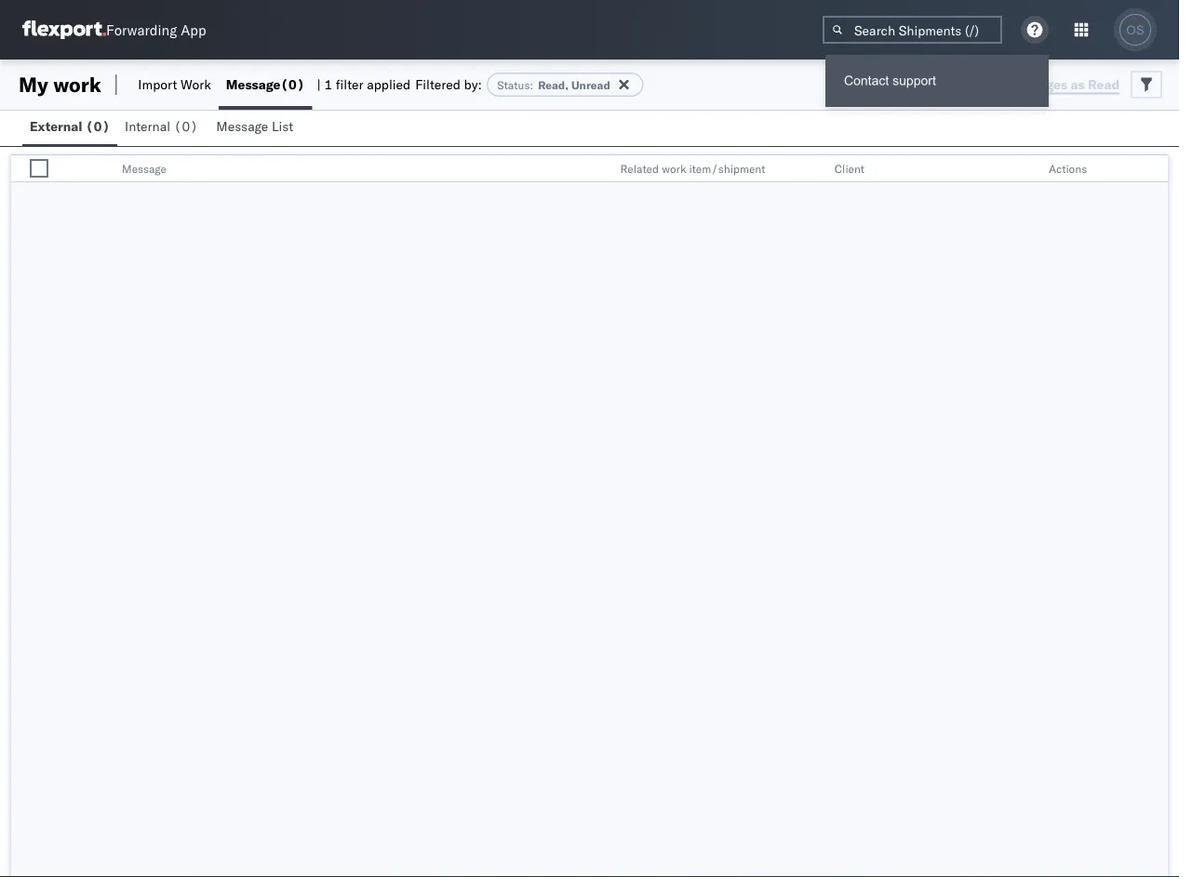 Task type: describe. For each thing, give the bounding box(es) containing it.
message list
[[216, 118, 293, 135]]

filter
[[336, 76, 364, 93]]

import work button
[[131, 60, 219, 110]]

resize handle column header for client
[[1017, 155, 1040, 183]]

forwarding
[[106, 21, 177, 39]]

| 1 filter applied filtered by:
[[317, 76, 482, 93]]

flexport. image
[[22, 20, 106, 39]]

1 contact support button from the top
[[826, 55, 1049, 107]]

(0) for external (0)
[[86, 118, 110, 135]]

work
[[181, 76, 211, 93]]

internal (0) button
[[117, 110, 209, 146]]

by:
[[464, 76, 482, 93]]

message for (0)
[[226, 76, 281, 93]]

import work
[[138, 76, 211, 93]]

internal
[[125, 118, 170, 135]]

list
[[272, 118, 293, 135]]

|
[[317, 76, 321, 93]]

actions
[[1049, 161, 1087, 175]]

message list button
[[209, 110, 304, 146]]

Search Shipments (/) text field
[[823, 16, 1002, 44]]

1
[[324, 76, 332, 93]]

external (0)
[[30, 118, 110, 135]]

contact
[[844, 74, 889, 88]]

(0) for internal (0)
[[174, 118, 198, 135]]

internal (0)
[[125, 118, 198, 135]]

my work
[[19, 72, 101, 97]]

import
[[138, 76, 177, 93]]

resize handle column header for message
[[589, 155, 611, 183]]

related work item/shipment
[[620, 161, 765, 175]]

1 resize handle column header from the left
[[53, 155, 75, 183]]

message (0)
[[226, 76, 305, 93]]



Task type: locate. For each thing, give the bounding box(es) containing it.
message up message list
[[226, 76, 281, 93]]

message down internal
[[122, 161, 167, 175]]

message left list
[[216, 118, 268, 135]]

forwarding app link
[[22, 20, 206, 39]]

work right related
[[662, 161, 686, 175]]

(0) inside button
[[86, 118, 110, 135]]

status : read, unread
[[497, 78, 610, 92]]

message
[[226, 76, 281, 93], [216, 118, 268, 135], [122, 161, 167, 175]]

resize handle column header right 'actions'
[[1146, 155, 1168, 183]]

resize handle column header down external (0) button
[[53, 155, 75, 183]]

resize handle column header left 'actions'
[[1017, 155, 1040, 183]]

message inside button
[[216, 118, 268, 135]]

related
[[620, 161, 659, 175]]

contact support button
[[826, 55, 1049, 107], [826, 62, 1049, 100]]

2 horizontal spatial (0)
[[281, 76, 305, 93]]

resize handle column header left client
[[803, 155, 825, 183]]

external
[[30, 118, 82, 135]]

resize handle column header left related
[[589, 155, 611, 183]]

app
[[181, 21, 206, 39]]

(0) right the external
[[86, 118, 110, 135]]

client
[[835, 161, 865, 175]]

unread
[[571, 78, 610, 92]]

(0)
[[281, 76, 305, 93], [86, 118, 110, 135], [174, 118, 198, 135]]

forwarding app
[[106, 21, 206, 39]]

:
[[530, 78, 534, 92]]

5 resize handle column header from the left
[[1146, 155, 1168, 183]]

(0) left |
[[281, 76, 305, 93]]

0 horizontal spatial work
[[53, 72, 101, 97]]

2 vertical spatial message
[[122, 161, 167, 175]]

filtered
[[415, 76, 461, 93]]

0 horizontal spatial (0)
[[86, 118, 110, 135]]

resize handle column header for actions
[[1146, 155, 1168, 183]]

(0) for message (0)
[[281, 76, 305, 93]]

resize handle column header
[[53, 155, 75, 183], [589, 155, 611, 183], [803, 155, 825, 183], [1017, 155, 1040, 183], [1146, 155, 1168, 183]]

3 resize handle column header from the left
[[803, 155, 825, 183]]

read,
[[538, 78, 569, 92]]

applied
[[367, 76, 411, 93]]

(0) right internal
[[174, 118, 198, 135]]

work
[[53, 72, 101, 97], [662, 161, 686, 175]]

2 contact support button from the top
[[826, 62, 1049, 100]]

0 vertical spatial message
[[226, 76, 281, 93]]

(0) inside 'button'
[[174, 118, 198, 135]]

work for related
[[662, 161, 686, 175]]

1 vertical spatial message
[[216, 118, 268, 135]]

1 horizontal spatial work
[[662, 161, 686, 175]]

external (0) button
[[22, 110, 117, 146]]

1 vertical spatial work
[[662, 161, 686, 175]]

2 resize handle column header from the left
[[589, 155, 611, 183]]

4 resize handle column header from the left
[[1017, 155, 1040, 183]]

work for my
[[53, 72, 101, 97]]

resize handle column header for related work item/shipment
[[803, 155, 825, 183]]

item/shipment
[[689, 161, 765, 175]]

None checkbox
[[30, 159, 48, 178]]

os
[[1127, 23, 1145, 37]]

work up external (0) in the left top of the page
[[53, 72, 101, 97]]

my
[[19, 72, 48, 97]]

status
[[497, 78, 530, 92]]

support
[[893, 74, 936, 88]]

1 horizontal spatial (0)
[[174, 118, 198, 135]]

0 vertical spatial work
[[53, 72, 101, 97]]

contact support
[[844, 74, 936, 88]]

os button
[[1114, 8, 1157, 51]]

message for list
[[216, 118, 268, 135]]



Task type: vqa. For each thing, say whether or not it's contained in the screenshot.
"Search Shipments (/)" text box on the right top of the page
yes



